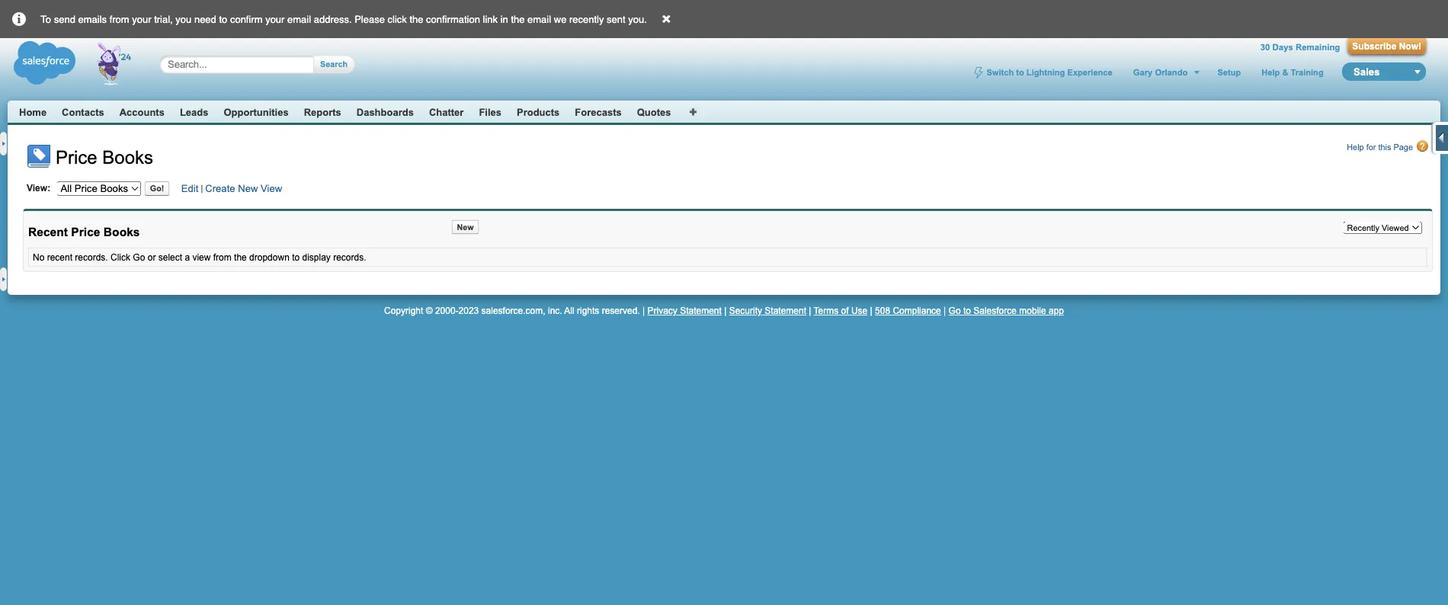 Task type: locate. For each thing, give the bounding box(es) containing it.
salesforce
[[974, 306, 1017, 316]]

0 horizontal spatial your
[[132, 13, 151, 25]]

switch
[[987, 67, 1014, 77]]

lightning
[[1027, 67, 1065, 77]]

contacts
[[62, 106, 104, 118]]

products link
[[517, 106, 560, 118]]

0 horizontal spatial from
[[110, 13, 129, 25]]

2000-
[[435, 306, 459, 316]]

from
[[110, 13, 129, 25], [213, 252, 232, 263]]

records. right "display"
[[333, 252, 366, 263]]

all
[[564, 306, 575, 316]]

records.
[[75, 252, 108, 263], [333, 252, 366, 263]]

this
[[1379, 143, 1392, 152]]

compliance
[[893, 306, 941, 316]]

from right the view
[[213, 252, 232, 263]]

privacy statement link
[[648, 306, 722, 316]]

to inside 'link'
[[1017, 67, 1025, 77]]

the right the click
[[410, 13, 424, 25]]

info image
[[0, 0, 38, 27]]

1 vertical spatial books
[[104, 226, 140, 239]]

all tabs image
[[689, 106, 698, 116]]

0 horizontal spatial statement
[[680, 306, 722, 316]]

help
[[1262, 67, 1280, 77], [1347, 143, 1365, 152]]

1 horizontal spatial help
[[1347, 143, 1365, 152]]

records. down recent price books
[[75, 252, 108, 263]]

508 compliance link
[[875, 306, 941, 316]]

mobile
[[1020, 306, 1047, 316]]

view
[[192, 252, 211, 263]]

from right emails
[[110, 13, 129, 25]]

sales
[[1354, 66, 1380, 77]]

0 vertical spatial go
[[133, 252, 145, 263]]

setup link
[[1216, 67, 1243, 77]]

page
[[1394, 143, 1414, 152]]

0 vertical spatial help
[[1262, 67, 1280, 77]]

2 email from the left
[[528, 13, 551, 25]]

opportunities link
[[224, 106, 289, 118]]

1 vertical spatial go
[[949, 306, 961, 316]]

recent
[[47, 252, 72, 263]]

new
[[238, 183, 258, 194]]

| left privacy
[[643, 306, 645, 316]]

statement right privacy
[[680, 306, 722, 316]]

click
[[388, 13, 407, 25]]

in
[[501, 13, 508, 25]]

for
[[1367, 143, 1377, 152]]

30
[[1261, 42, 1271, 52]]

of
[[841, 306, 849, 316]]

books up click at the left top of the page
[[104, 226, 140, 239]]

email
[[287, 13, 311, 25], [528, 13, 551, 25]]

to left salesforce
[[964, 306, 971, 316]]

click
[[111, 252, 130, 263]]

to left "display"
[[292, 252, 300, 263]]

price up the recent
[[71, 226, 100, 239]]

©
[[426, 306, 433, 316]]

0 vertical spatial from
[[110, 13, 129, 25]]

to
[[219, 13, 227, 25], [1017, 67, 1025, 77], [292, 252, 300, 263], [964, 306, 971, 316]]

statement right security
[[765, 306, 807, 316]]

setup
[[1218, 67, 1241, 77]]

|
[[201, 183, 203, 193], [643, 306, 645, 316], [724, 306, 727, 316], [809, 306, 812, 316], [870, 306, 873, 316], [944, 306, 946, 316]]

inc.
[[548, 306, 562, 316]]

the right in
[[511, 13, 525, 25]]

edit | create new view
[[181, 183, 282, 194]]

books
[[102, 148, 153, 168], [104, 226, 140, 239]]

1 vertical spatial from
[[213, 252, 232, 263]]

recent
[[28, 226, 68, 239]]

1 horizontal spatial email
[[528, 13, 551, 25]]

your
[[132, 13, 151, 25], [265, 13, 285, 25]]

1 horizontal spatial statement
[[765, 306, 807, 316]]

close image
[[650, 2, 684, 25]]

you
[[176, 13, 192, 25]]

to right switch
[[1017, 67, 1025, 77]]

0 horizontal spatial records.
[[75, 252, 108, 263]]

opportunities
[[224, 106, 289, 118]]

chatter
[[429, 106, 464, 118]]

email left we at the left
[[528, 13, 551, 25]]

None button
[[1348, 38, 1427, 54], [314, 55, 348, 74], [145, 181, 170, 196], [452, 220, 479, 234], [1348, 38, 1427, 54], [314, 55, 348, 74], [145, 181, 170, 196], [452, 220, 479, 234]]

accounts
[[119, 106, 165, 118]]

help for help for this page
[[1347, 143, 1365, 152]]

help left for
[[1347, 143, 1365, 152]]

you.
[[628, 13, 647, 25]]

help for this page link
[[1347, 140, 1430, 152]]

statement
[[680, 306, 722, 316], [765, 306, 807, 316]]

help left &
[[1262, 67, 1280, 77]]

books down the "accounts"
[[102, 148, 153, 168]]

2 horizontal spatial the
[[511, 13, 525, 25]]

price right price books icon on the top
[[56, 148, 97, 168]]

1 horizontal spatial go
[[949, 306, 961, 316]]

price
[[56, 148, 97, 168], [71, 226, 100, 239]]

| left 508
[[870, 306, 873, 316]]

| right compliance
[[944, 306, 946, 316]]

30 days remaining
[[1261, 42, 1341, 52]]

view:
[[27, 183, 50, 193]]

copyright © 2000-2023 salesforce.com, inc. all rights reserved. | privacy statement | security statement | terms of use | 508 compliance | go to salesforce mobile app
[[384, 306, 1064, 316]]

1 horizontal spatial your
[[265, 13, 285, 25]]

to
[[41, 13, 51, 25]]

1 horizontal spatial records.
[[333, 252, 366, 263]]

go right compliance
[[949, 306, 961, 316]]

the
[[410, 13, 424, 25], [511, 13, 525, 25], [234, 252, 247, 263]]

files
[[479, 106, 502, 118]]

reports link
[[304, 106, 341, 118]]

the left dropdown
[[234, 252, 247, 263]]

privacy
[[648, 306, 678, 316]]

go
[[133, 252, 145, 263], [949, 306, 961, 316]]

email left address.
[[287, 13, 311, 25]]

accounts link
[[119, 106, 165, 118]]

1 vertical spatial help
[[1347, 143, 1365, 152]]

salesforce.com image
[[10, 38, 143, 88]]

help & training
[[1262, 67, 1324, 77]]

confirmation
[[426, 13, 480, 25]]

1 horizontal spatial the
[[410, 13, 424, 25]]

forecasts
[[575, 106, 622, 118]]

0 horizontal spatial help
[[1262, 67, 1280, 77]]

| right the edit "link"
[[201, 183, 203, 193]]

your left trial,
[[132, 13, 151, 25]]

go left the or
[[133, 252, 145, 263]]

no
[[33, 252, 44, 263]]

0 horizontal spatial go
[[133, 252, 145, 263]]

your right confirm at the left of page
[[265, 13, 285, 25]]

emails
[[78, 13, 107, 25]]

0 horizontal spatial email
[[287, 13, 311, 25]]

1 statement from the left
[[680, 306, 722, 316]]



Task type: vqa. For each thing, say whether or not it's contained in the screenshot.
Switch to Lightning Experience Link
yes



Task type: describe. For each thing, give the bounding box(es) containing it.
home link
[[19, 106, 47, 118]]

no recent records. click go or select a view from the dropdown to display records.
[[33, 252, 366, 263]]

1 vertical spatial price
[[71, 226, 100, 239]]

please
[[355, 13, 385, 25]]

contacts link
[[62, 106, 104, 118]]

dashboards link
[[357, 106, 414, 118]]

orlando
[[1155, 67, 1188, 77]]

remaining
[[1296, 42, 1341, 52]]

dashboards
[[357, 106, 414, 118]]

trial,
[[154, 13, 173, 25]]

use
[[852, 306, 868, 316]]

to right the need
[[219, 13, 227, 25]]

confirm
[[230, 13, 263, 25]]

need
[[194, 13, 216, 25]]

leads link
[[180, 106, 209, 118]]

reserved.
[[602, 306, 640, 316]]

1 horizontal spatial from
[[213, 252, 232, 263]]

help for help & training
[[1262, 67, 1280, 77]]

price books image
[[27, 144, 51, 169]]

price books
[[56, 148, 153, 168]]

2 statement from the left
[[765, 306, 807, 316]]

508
[[875, 306, 891, 316]]

copyright
[[384, 306, 423, 316]]

forecasts link
[[575, 106, 622, 118]]

app
[[1049, 306, 1064, 316]]

security statement link
[[729, 306, 807, 316]]

switch to lightning experience link
[[972, 67, 1115, 79]]

switch to lightning experience
[[987, 67, 1113, 77]]

go to salesforce mobile app link
[[949, 306, 1064, 316]]

recent price books
[[28, 226, 140, 239]]

Search... text field
[[168, 58, 299, 71]]

select
[[158, 252, 182, 263]]

rights
[[577, 306, 600, 316]]

1 records. from the left
[[75, 252, 108, 263]]

| left terms
[[809, 306, 812, 316]]

&
[[1283, 67, 1289, 77]]

products
[[517, 106, 560, 118]]

reports
[[304, 106, 341, 118]]

gary
[[1134, 67, 1153, 77]]

a
[[185, 252, 190, 263]]

home
[[19, 106, 47, 118]]

files link
[[479, 106, 502, 118]]

display
[[302, 252, 331, 263]]

expand quick access menu image
[[1436, 130, 1449, 146]]

| inside "edit | create new view"
[[201, 183, 203, 193]]

terms
[[814, 306, 839, 316]]

| left security
[[724, 306, 727, 316]]

view
[[261, 183, 282, 194]]

salesforce.com,
[[482, 306, 546, 316]]

2023
[[459, 306, 479, 316]]

help & training link
[[1261, 67, 1326, 77]]

create new view link
[[205, 183, 282, 194]]

terms of use link
[[814, 306, 868, 316]]

quotes
[[637, 106, 671, 118]]

to send emails from your trial, you need to confirm your email address. please click the confirmation link in the email we recently sent you.
[[41, 13, 647, 25]]

address.
[[314, 13, 352, 25]]

recently
[[570, 13, 604, 25]]

2 records. from the left
[[333, 252, 366, 263]]

link
[[483, 13, 498, 25]]

quotes link
[[637, 106, 671, 118]]

leads
[[180, 106, 209, 118]]

training
[[1291, 67, 1324, 77]]

1 email from the left
[[287, 13, 311, 25]]

0 vertical spatial price
[[56, 148, 97, 168]]

help for this page
[[1347, 143, 1414, 152]]

security
[[729, 306, 762, 316]]

chatter link
[[429, 106, 464, 118]]

sent
[[607, 13, 626, 25]]

send
[[54, 13, 75, 25]]

0 horizontal spatial the
[[234, 252, 247, 263]]

create
[[205, 183, 235, 194]]

1 your from the left
[[132, 13, 151, 25]]

or
[[148, 252, 156, 263]]

dropdown
[[249, 252, 290, 263]]

0 vertical spatial books
[[102, 148, 153, 168]]

gary orlando
[[1134, 67, 1188, 77]]

experience
[[1068, 67, 1113, 77]]

we
[[554, 13, 567, 25]]

2 your from the left
[[265, 13, 285, 25]]

edit link
[[181, 183, 199, 194]]

edit
[[181, 183, 199, 194]]



